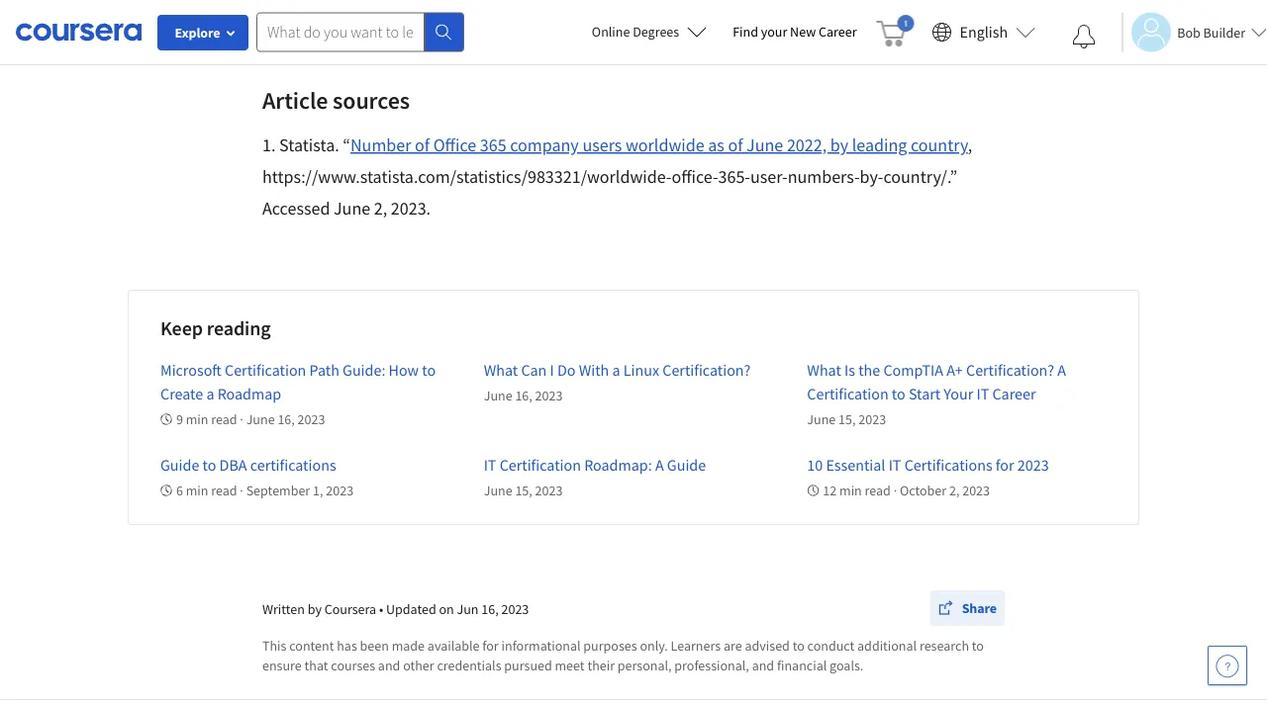 Task type: locate. For each thing, give the bounding box(es) containing it.
certification? right a+ on the bottom right
[[966, 360, 1054, 380]]

0 horizontal spatial of
[[415, 134, 430, 156]]

2, left 2023.
[[374, 198, 387, 220]]

by
[[830, 134, 849, 156], [308, 600, 322, 618]]

2 horizontal spatial 16,
[[515, 387, 532, 405]]

as
[[708, 134, 725, 156]]

min for 10
[[840, 482, 862, 500]]

microsoft certification path guide: how to create a roadmap
[[160, 360, 436, 404]]

career
[[819, 23, 857, 41], [993, 384, 1036, 404]]

by-
[[860, 166, 884, 188]]

country/."
[[884, 166, 958, 188]]

2 horizontal spatial certification
[[807, 384, 889, 404]]

statista.
[[279, 134, 339, 156]]

0 vertical spatial certification
[[225, 360, 306, 380]]

for right certifications
[[996, 455, 1014, 475]]

2023 inside it certification roadmap: a guide june 15, 2023
[[535, 482, 563, 500]]

2, down certifications
[[949, 482, 960, 500]]

online degrees button
[[576, 10, 723, 53]]

1 vertical spatial 16,
[[278, 411, 295, 429]]

2 what from the left
[[807, 360, 841, 380]]

read down dba
[[211, 482, 237, 500]]

certification up roadmap
[[225, 360, 306, 380]]

1 horizontal spatial and
[[752, 657, 774, 675]]

certification inside microsoft certification path guide: how to create a roadmap
[[225, 360, 306, 380]]

0 horizontal spatial career
[[819, 23, 857, 41]]

what inside what is the comptia a+ certification? a certification to start your it career june 15, 2023
[[807, 360, 841, 380]]

1 vertical spatial 2,
[[949, 482, 960, 500]]

read down roadmap
[[211, 411, 237, 429]]

read for to
[[211, 482, 237, 500]]

0 vertical spatial a
[[612, 360, 620, 380]]

number of office 365 company users worldwide as of june 2022, by leading country link
[[350, 134, 968, 156]]

1 horizontal spatial by
[[830, 134, 849, 156]]

certification?
[[663, 360, 751, 380], [966, 360, 1054, 380]]

· left october
[[894, 482, 897, 500]]

1 horizontal spatial career
[[993, 384, 1036, 404]]

career inside what is the comptia a+ certification? a certification to start your it career june 15, 2023
[[993, 384, 1036, 404]]

guide right roadmap:
[[667, 455, 706, 475]]

· down roadmap
[[240, 411, 243, 429]]

365-
[[718, 166, 750, 188]]

what is the comptia a+ certification? a certification to start your it career link
[[807, 360, 1066, 404]]

it
[[977, 384, 989, 404], [484, 455, 496, 475], [889, 455, 901, 475]]

0 vertical spatial 15,
[[839, 411, 856, 429]]

1 what from the left
[[484, 360, 518, 380]]

1 vertical spatial a
[[655, 455, 664, 475]]

2023 right certifications
[[1018, 455, 1049, 475]]

content
[[289, 638, 334, 655]]

a
[[612, 360, 620, 380], [206, 384, 214, 404]]

guide:
[[343, 360, 386, 380]]

their
[[588, 657, 615, 675]]

the
[[859, 360, 880, 380]]

1 horizontal spatial what
[[807, 360, 841, 380]]

1 certification? from the left
[[663, 360, 751, 380]]

of
[[415, 134, 430, 156], [728, 134, 743, 156]]

1 horizontal spatial for
[[996, 455, 1014, 475]]

i
[[550, 360, 554, 380]]

2023 down i
[[535, 387, 563, 405]]

meet
[[555, 657, 585, 675]]

2 guide from the left
[[667, 455, 706, 475]]

1 horizontal spatial certification
[[500, 455, 581, 475]]

0 vertical spatial 2,
[[374, 198, 387, 220]]

find
[[733, 23, 758, 41]]

of right as
[[728, 134, 743, 156]]

1 horizontal spatial 16,
[[481, 600, 499, 618]]

15, inside what is the comptia a+ certification? a certification to start your it career june 15, 2023
[[839, 411, 856, 429]]

2023 down certifications
[[963, 482, 990, 500]]

june inside , https://www.statista.com/statistics/983321/worldwide-office-365-user-numbers-by-country/." accessed june 2, 2023.
[[334, 198, 370, 220]]

0 vertical spatial 16,
[[515, 387, 532, 405]]

for
[[996, 455, 1014, 475], [483, 638, 499, 655]]

keep reading
[[160, 316, 271, 341]]

9 min read · june 16, 2023
[[176, 411, 325, 429]]

only.
[[640, 638, 668, 655]]

1 horizontal spatial a
[[612, 360, 620, 380]]

16, right jun
[[481, 600, 499, 618]]

what inside what can i do with a linux certification? june 16, 2023
[[484, 360, 518, 380]]

to inside microsoft certification path guide: how to create a roadmap
[[422, 360, 436, 380]]

min right 12
[[840, 482, 862, 500]]

2 and from the left
[[752, 657, 774, 675]]

english button
[[924, 0, 1044, 64]]

english
[[960, 22, 1008, 42]]

0 horizontal spatial a
[[655, 455, 664, 475]]

country
[[911, 134, 968, 156]]

15, down it certification roadmap: a guide link
[[515, 482, 532, 500]]

16, down microsoft certification path guide: how to create a roadmap link
[[278, 411, 295, 429]]

certification inside it certification roadmap: a guide june 15, 2023
[[500, 455, 581, 475]]

has
[[337, 638, 357, 655]]

users
[[583, 134, 622, 156]]

2023
[[535, 387, 563, 405], [298, 411, 325, 429], [859, 411, 886, 429], [1018, 455, 1049, 475], [326, 482, 354, 500], [535, 482, 563, 500], [963, 482, 990, 500], [501, 600, 529, 618]]

roadmap:
[[584, 455, 652, 475]]

0 vertical spatial career
[[819, 23, 857, 41]]

0 vertical spatial for
[[996, 455, 1014, 475]]

microsoft certification path guide: how to create a roadmap link
[[160, 360, 436, 404]]

a right with
[[612, 360, 620, 380]]

roadmap
[[217, 384, 281, 404]]

1 horizontal spatial 15,
[[839, 411, 856, 429]]

other
[[403, 657, 434, 675]]

· down "guide to dba certifications"
[[240, 482, 243, 500]]

1 vertical spatial 15,
[[515, 482, 532, 500]]

1 horizontal spatial a
[[1058, 360, 1066, 380]]

min right '9'
[[186, 411, 208, 429]]

career right new
[[819, 23, 857, 41]]

explore button
[[157, 15, 249, 50]]

ensure
[[262, 657, 302, 675]]

to right research
[[972, 638, 984, 655]]

2023 inside what is the comptia a+ certification? a certification to start your it career june 15, 2023
[[859, 411, 886, 429]]

2023 inside what can i do with a linux certification? june 16, 2023
[[535, 387, 563, 405]]

12
[[823, 482, 837, 500]]

to left dba
[[202, 455, 216, 475]]

0 horizontal spatial and
[[378, 657, 400, 675]]

0 vertical spatial a
[[1058, 360, 1066, 380]]

1 vertical spatial a
[[206, 384, 214, 404]]

dba
[[219, 455, 247, 475]]

shopping cart: 1 item image
[[877, 15, 914, 47]]

create
[[160, 384, 203, 404]]

show notifications image
[[1072, 25, 1096, 49]]

purposes
[[584, 638, 637, 655]]

2 vertical spatial 16,
[[481, 600, 499, 618]]

1 horizontal spatial certification?
[[966, 360, 1054, 380]]

financial
[[777, 657, 827, 675]]

what for what can i do with a linux certification?
[[484, 360, 518, 380]]

informational
[[502, 638, 581, 655]]

0 horizontal spatial guide
[[160, 455, 199, 475]]

for up credentials at bottom left
[[483, 638, 499, 655]]

0 horizontal spatial by
[[308, 600, 322, 618]]

0 horizontal spatial 15,
[[515, 482, 532, 500]]

read down essential
[[865, 482, 891, 500]]

do
[[557, 360, 576, 380]]

0 horizontal spatial it
[[484, 455, 496, 475]]

a right create
[[206, 384, 214, 404]]

1 vertical spatial career
[[993, 384, 1036, 404]]

what can i do with a linux certification? june 16, 2023
[[484, 360, 751, 405]]

professional,
[[675, 657, 749, 675]]

linux
[[624, 360, 659, 380]]

help center image
[[1216, 654, 1240, 678]]

leading
[[852, 134, 907, 156]]

1 horizontal spatial of
[[728, 134, 743, 156]]

15,
[[839, 411, 856, 429], [515, 482, 532, 500]]

start
[[909, 384, 941, 404]]

2023 down it certification roadmap: a guide link
[[535, 482, 563, 500]]

career right your
[[993, 384, 1036, 404]]

0 horizontal spatial a
[[206, 384, 214, 404]]

it inside what is the comptia a+ certification? a certification to start your it career june 15, 2023
[[977, 384, 989, 404]]

by right 2022,
[[830, 134, 849, 156]]

1 vertical spatial certification
[[807, 384, 889, 404]]

0 horizontal spatial for
[[483, 638, 499, 655]]

of left office
[[415, 134, 430, 156]]

and down been
[[378, 657, 400, 675]]

june inside what can i do with a linux certification? june 16, 2023
[[484, 387, 512, 405]]

by right written
[[308, 600, 322, 618]]

that
[[304, 657, 328, 675]]

2 certification? from the left
[[966, 360, 1054, 380]]

certification? right linux
[[663, 360, 751, 380]]

what left can
[[484, 360, 518, 380]]

keep
[[160, 316, 203, 341]]

min
[[186, 411, 208, 429], [186, 482, 208, 500], [840, 482, 862, 500]]

it certification roadmap: a guide june 15, 2023
[[484, 455, 706, 500]]

0 horizontal spatial 16,
[[278, 411, 295, 429]]

to
[[422, 360, 436, 380], [892, 384, 906, 404], [202, 455, 216, 475], [793, 638, 805, 655], [972, 638, 984, 655]]

1 vertical spatial for
[[483, 638, 499, 655]]

builder
[[1204, 23, 1246, 41]]

2 vertical spatial certification
[[500, 455, 581, 475]]

to right the how
[[422, 360, 436, 380]]

updated
[[386, 600, 436, 618]]

read
[[211, 411, 237, 429], [211, 482, 237, 500], [865, 482, 891, 500]]

None search field
[[256, 12, 464, 52]]

1 horizontal spatial guide
[[667, 455, 706, 475]]

2023 up essential
[[859, 411, 886, 429]]

your
[[944, 384, 974, 404]]

0 horizontal spatial what
[[484, 360, 518, 380]]

read for certification
[[211, 411, 237, 429]]

0 horizontal spatial certification
[[225, 360, 306, 380]]

2023 up informational at bottom left
[[501, 600, 529, 618]]

min right the '6'
[[186, 482, 208, 500]]

1 vertical spatial by
[[308, 600, 322, 618]]

min for guide
[[186, 482, 208, 500]]

and down advised on the right bottom of page
[[752, 657, 774, 675]]

what left the is
[[807, 360, 841, 380]]

september
[[246, 482, 310, 500]]

0 horizontal spatial certification?
[[663, 360, 751, 380]]

a inside what can i do with a linux certification? june 16, 2023
[[612, 360, 620, 380]]

certification left roadmap:
[[500, 455, 581, 475]]

1 horizontal spatial 2,
[[949, 482, 960, 500]]

guide up the '6'
[[160, 455, 199, 475]]

certification
[[225, 360, 306, 380], [807, 384, 889, 404], [500, 455, 581, 475]]

to up financial
[[793, 638, 805, 655]]

15, up essential
[[839, 411, 856, 429]]

june inside what is the comptia a+ certification? a certification to start your it career june 15, 2023
[[807, 411, 836, 429]]

2,
[[374, 198, 387, 220], [949, 482, 960, 500]]

degrees
[[633, 23, 679, 41]]

2 horizontal spatial it
[[977, 384, 989, 404]]

· for to
[[240, 482, 243, 500]]

0 horizontal spatial 2,
[[374, 198, 387, 220]]

certification down the is
[[807, 384, 889, 404]]

to left start
[[892, 384, 906, 404]]

learners
[[671, 638, 721, 655]]

16, down can
[[515, 387, 532, 405]]

numbers-
[[788, 166, 860, 188]]

min for microsoft
[[186, 411, 208, 429]]



Task type: describe. For each thing, give the bounding box(es) containing it.
a inside it certification roadmap: a guide june 15, 2023
[[655, 455, 664, 475]]

article
[[262, 85, 328, 115]]

2023 down microsoft certification path guide: how to create a roadmap
[[298, 411, 325, 429]]

1 horizontal spatial it
[[889, 455, 901, 475]]

office
[[433, 134, 476, 156]]

this
[[262, 638, 287, 655]]

1,
[[313, 482, 323, 500]]

2, inside , https://www.statista.com/statistics/983321/worldwide-office-365-user-numbers-by-country/." accessed june 2, 2023.
[[374, 198, 387, 220]]

certifications
[[905, 455, 993, 475]]

online
[[592, 23, 630, 41]]

a inside microsoft certification path guide: how to create a roadmap
[[206, 384, 214, 404]]

for inside this content has been made available for informational purposes only. learners are advised to conduct additional research to ensure that courses and other credentials pursued meet their personal, professional, and financial goals.
[[483, 638, 499, 655]]

it certification roadmap: a guide link
[[484, 455, 706, 475]]

read for essential
[[865, 482, 891, 500]]

coursera
[[324, 600, 376, 618]]

6
[[176, 482, 183, 500]]

· for essential
[[894, 482, 897, 500]]

pursued
[[504, 657, 552, 675]]

bob builder
[[1177, 23, 1246, 41]]

bob builder button
[[1122, 12, 1267, 52]]

certifications
[[250, 455, 336, 475]]

june inside it certification roadmap: a guide june 15, 2023
[[484, 482, 512, 500]]

with
[[579, 360, 609, 380]]

your
[[761, 23, 787, 41]]

1 and from the left
[[378, 657, 400, 675]]

to inside what is the comptia a+ certification? a certification to start your it career june 15, 2023
[[892, 384, 906, 404]]

user-
[[750, 166, 788, 188]]

certification inside what is the comptia a+ certification? a certification to start your it career june 15, 2023
[[807, 384, 889, 404]]

how
[[389, 360, 419, 380]]

12 min read · october 2, 2023
[[823, 482, 990, 500]]

10
[[807, 455, 823, 475]]

on
[[439, 600, 454, 618]]

10 essential it certifications for 2023 link
[[807, 455, 1049, 475]]

,
[[968, 134, 972, 156]]

it inside it certification roadmap: a guide june 15, 2023
[[484, 455, 496, 475]]

is
[[845, 360, 855, 380]]

16, inside what can i do with a linux certification? june 16, 2023
[[515, 387, 532, 405]]

article sources
[[262, 85, 410, 115]]

path
[[309, 360, 339, 380]]

sources
[[333, 85, 410, 115]]

guide to dba certifications
[[160, 455, 336, 475]]

guide inside it certification roadmap: a guide june 15, 2023
[[667, 455, 706, 475]]

microsoft
[[160, 360, 222, 380]]

reading
[[207, 316, 271, 341]]

office-
[[672, 166, 718, 188]]

conduct
[[807, 638, 855, 655]]

bob
[[1177, 23, 1201, 41]]

jun
[[457, 600, 479, 618]]

9
[[176, 411, 183, 429]]

15, inside it certification roadmap: a guide june 15, 2023
[[515, 482, 532, 500]]

been
[[360, 638, 389, 655]]

2023.
[[391, 198, 431, 220]]

additional
[[857, 638, 917, 655]]

6 min read · september 1, 2023
[[176, 482, 354, 500]]

find your new career
[[733, 23, 857, 41]]

online degrees
[[592, 23, 679, 41]]

personal,
[[618, 657, 672, 675]]

company
[[510, 134, 579, 156]]

essential
[[826, 455, 886, 475]]

2022,
[[787, 134, 827, 156]]

find your new career link
[[723, 20, 867, 45]]

2 of from the left
[[728, 134, 743, 156]]

certification for it certification roadmap: a guide june 15, 2023
[[500, 455, 581, 475]]

comptia
[[884, 360, 944, 380]]

, https://www.statista.com/statistics/983321/worldwide-office-365-user-numbers-by-country/." accessed june 2, 2023.
[[262, 134, 972, 220]]

new
[[790, 23, 816, 41]]

share
[[962, 600, 997, 618]]

2023 right 1,
[[326, 482, 354, 500]]

written
[[262, 600, 305, 618]]

explore
[[175, 24, 220, 42]]

worldwide
[[626, 134, 705, 156]]

statista. " number of office 365 company users worldwide as of june 2022, by leading country
[[279, 134, 968, 156]]

guide to dba certifications link
[[160, 455, 336, 475]]

this content has been made available for informational purposes only. learners are advised to conduct additional research to ensure that courses and other credentials pursued meet their personal, professional, and financial goals.
[[262, 638, 984, 675]]

available
[[428, 638, 480, 655]]

what for what is the comptia a+ certification? a certification to start your it career
[[807, 360, 841, 380]]

credentials
[[437, 657, 502, 675]]

0 vertical spatial by
[[830, 134, 849, 156]]

What do you want to learn? text field
[[256, 12, 425, 52]]

365
[[480, 134, 507, 156]]

a inside what is the comptia a+ certification? a certification to start your it career june 15, 2023
[[1058, 360, 1066, 380]]

certification for microsoft certification path guide: how to create a roadmap
[[225, 360, 306, 380]]

courses
[[331, 657, 375, 675]]

· for certification
[[240, 411, 243, 429]]

certification? inside what is the comptia a+ certification? a certification to start your it career june 15, 2023
[[966, 360, 1054, 380]]

https://www.statista.com/statistics/983321/worldwide-
[[262, 166, 672, 188]]

goals.
[[830, 657, 864, 675]]

•
[[379, 600, 383, 618]]

certification? inside what can i do with a linux certification? june 16, 2023
[[663, 360, 751, 380]]

1 of from the left
[[415, 134, 430, 156]]

a+
[[947, 360, 963, 380]]

what is the comptia a+ certification? a certification to start your it career june 15, 2023
[[807, 360, 1066, 429]]

1 guide from the left
[[160, 455, 199, 475]]

advised
[[745, 638, 790, 655]]

made
[[392, 638, 425, 655]]

accessed
[[262, 198, 330, 220]]

coursera image
[[16, 16, 142, 48]]



Task type: vqa. For each thing, say whether or not it's contained in the screenshot.
1st and from right
yes



